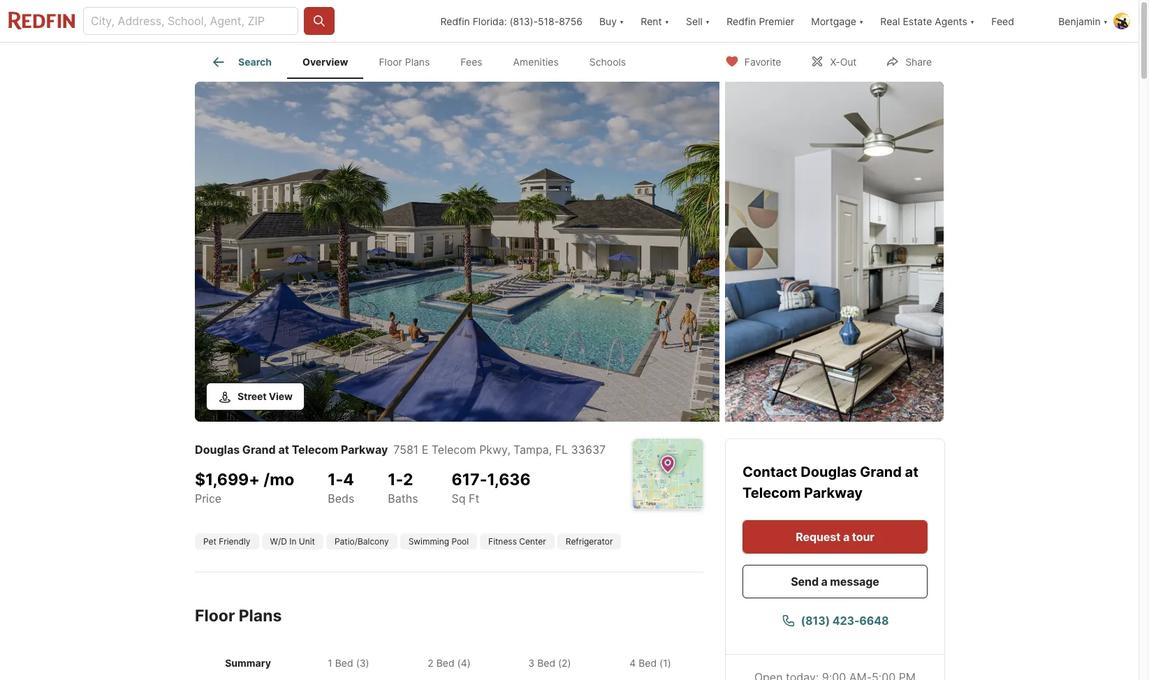Task type: vqa. For each thing, say whether or not it's contained in the screenshot.
1st image from the left
yes



Task type: locate. For each thing, give the bounding box(es) containing it.
overview tab
[[287, 45, 363, 79]]

▾ right buy
[[619, 15, 624, 27]]

(4)
[[457, 657, 471, 669]]

4
[[343, 470, 354, 489], [630, 657, 636, 669]]

tour
[[852, 530, 874, 544]]

1 horizontal spatial plans
[[405, 56, 430, 68]]

redfin florida: (813)-518-8756
[[440, 15, 582, 27]]

fees
[[461, 56, 482, 68]]

▾ left user photo
[[1103, 15, 1108, 27]]

0 horizontal spatial parkway
[[341, 443, 388, 457]]

telecom
[[292, 443, 338, 457], [432, 443, 476, 457], [742, 485, 801, 502]]

1 horizontal spatial 4
[[630, 657, 636, 669]]

fitness
[[488, 536, 517, 547]]

1 vertical spatial floor plans
[[195, 606, 282, 626]]

0 vertical spatial 4
[[343, 470, 354, 489]]

1-
[[328, 470, 343, 489], [388, 470, 403, 489]]

6 ▾ from the left
[[1103, 15, 1108, 27]]

buy ▾
[[599, 15, 624, 27]]

2 ▾ from the left
[[665, 15, 669, 27]]

grand inside douglas grand at telecom parkway
[[860, 464, 902, 481]]

parkway up request a tour
[[804, 485, 863, 502]]

1 horizontal spatial redfin
[[727, 15, 756, 27]]

floor up summary
[[195, 606, 235, 626]]

$1,699+ /mo price
[[195, 470, 294, 505]]

douglas inside douglas grand at telecom parkway
[[801, 464, 857, 481]]

0 vertical spatial grand
[[242, 443, 276, 457]]

buy ▾ button
[[591, 0, 632, 42]]

▾ right 'mortgage'
[[859, 15, 864, 27]]

0 horizontal spatial telecom
[[292, 443, 338, 457]]

douglas up request a tour button
[[801, 464, 857, 481]]

douglas for douglas grand at telecom parkway 7581 e telecom pkwy , tampa , fl 33637
[[195, 443, 240, 457]]

1-4 beds
[[328, 470, 354, 505]]

redfin premier button
[[718, 0, 803, 42]]

bed right 1
[[335, 657, 353, 669]]

1 horizontal spatial grand
[[860, 464, 902, 481]]

out
[[840, 56, 857, 67]]

at
[[278, 443, 289, 457], [905, 464, 918, 481]]

parkway
[[341, 443, 388, 457], [804, 485, 863, 502]]

telecom down contact
[[742, 485, 801, 502]]

sell
[[686, 15, 703, 27]]

share button
[[874, 46, 944, 75]]

amenities tab
[[498, 45, 574, 79]]

1- up beds
[[328, 470, 343, 489]]

1 horizontal spatial 2
[[428, 657, 434, 669]]

sq
[[452, 491, 466, 505]]

▾ right rent
[[665, 15, 669, 27]]

redfin left "florida:"
[[440, 15, 470, 27]]

2 left (4)
[[428, 657, 434, 669]]

▾ right the agents
[[970, 15, 975, 27]]

swimming
[[408, 536, 449, 547]]

bed right the 3
[[537, 657, 555, 669]]

1 horizontal spatial ,
[[549, 443, 552, 457]]

(3)
[[356, 657, 369, 669]]

0 horizontal spatial douglas
[[195, 443, 240, 457]]

pet friendly
[[203, 536, 250, 547]]

1 horizontal spatial at
[[905, 464, 918, 481]]

schools tab
[[574, 45, 641, 79]]

3 bed from the left
[[537, 657, 555, 669]]

telecom inside douglas grand at telecom parkway
[[742, 485, 801, 502]]

0 horizontal spatial grand
[[242, 443, 276, 457]]

1- up the baths at the bottom left of the page
[[388, 470, 403, 489]]

2 bed from the left
[[436, 657, 454, 669]]

favorite button
[[713, 46, 793, 75]]

baths
[[388, 491, 418, 505]]

parkway for douglas grand at telecom parkway
[[804, 485, 863, 502]]

2 inside 1-2 baths
[[403, 470, 413, 489]]

0 vertical spatial 2
[[403, 470, 413, 489]]

4 left (1)
[[630, 657, 636, 669]]

telecom for douglas grand at telecom parkway
[[742, 485, 801, 502]]

mortgage ▾
[[811, 15, 864, 27]]

▾
[[619, 15, 624, 27], [665, 15, 669, 27], [705, 15, 710, 27], [859, 15, 864, 27], [970, 15, 975, 27], [1103, 15, 1108, 27]]

0 horizontal spatial 1-
[[328, 470, 343, 489]]

0 vertical spatial tab list
[[195, 43, 652, 79]]

image image
[[195, 82, 719, 422], [725, 82, 944, 422]]

telecom right e
[[432, 443, 476, 457]]

sell ▾
[[686, 15, 710, 27]]

floor plans up summary
[[195, 606, 282, 626]]

floor plans left fees
[[379, 56, 430, 68]]

0 vertical spatial parkway
[[341, 443, 388, 457]]

3 ▾ from the left
[[705, 15, 710, 27]]

1 vertical spatial tab list
[[195, 643, 703, 680]]

grand up tour at right
[[860, 464, 902, 481]]

1 vertical spatial 4
[[630, 657, 636, 669]]

friendly
[[219, 536, 250, 547]]

parkway left 7581
[[341, 443, 388, 457]]

0 horizontal spatial image image
[[195, 82, 719, 422]]

a left tour at right
[[843, 530, 849, 544]]

, left fl
[[549, 443, 552, 457]]

1 vertical spatial grand
[[860, 464, 902, 481]]

33637
[[571, 443, 606, 457]]

w/d
[[270, 536, 287, 547]]

1 horizontal spatial floor
[[379, 56, 402, 68]]

grand up /mo
[[242, 443, 276, 457]]

0 horizontal spatial 4
[[343, 470, 354, 489]]

a
[[843, 530, 849, 544], [821, 575, 828, 589]]

1,636
[[487, 470, 531, 489]]

plans
[[405, 56, 430, 68], [239, 606, 282, 626]]

a for send
[[821, 575, 828, 589]]

▾ for mortgage ▾
[[859, 15, 864, 27]]

0 horizontal spatial redfin
[[440, 15, 470, 27]]

2 redfin from the left
[[727, 15, 756, 27]]

1 redfin from the left
[[440, 15, 470, 27]]

bed left (4)
[[436, 657, 454, 669]]

redfin inside "redfin premier" button
[[727, 15, 756, 27]]

estate
[[903, 15, 932, 27]]

1 image image from the left
[[195, 82, 719, 422]]

floor right overview
[[379, 56, 402, 68]]

0 horizontal spatial plans
[[239, 606, 282, 626]]

City, Address, School, Agent, ZIP search field
[[83, 7, 298, 35]]

douglas
[[195, 443, 240, 457], [801, 464, 857, 481]]

1 ▾ from the left
[[619, 15, 624, 27]]

8756
[[559, 15, 582, 27]]

premier
[[759, 15, 794, 27]]

1 vertical spatial at
[[905, 464, 918, 481]]

1 horizontal spatial a
[[843, 530, 849, 544]]

floor
[[379, 56, 402, 68], [195, 606, 235, 626]]

plans up summary
[[239, 606, 282, 626]]

0 vertical spatial floor
[[379, 56, 402, 68]]

2 1- from the left
[[388, 470, 403, 489]]

tab list containing summary
[[195, 643, 703, 680]]

buy
[[599, 15, 617, 27]]

2 up the baths at the bottom left of the page
[[403, 470, 413, 489]]

feed
[[991, 15, 1014, 27]]

1 horizontal spatial 1-
[[388, 470, 403, 489]]

douglas up $1,699+
[[195, 443, 240, 457]]

1 horizontal spatial image image
[[725, 82, 944, 422]]

0 vertical spatial at
[[278, 443, 289, 457]]

5 ▾ from the left
[[970, 15, 975, 27]]

1- inside the 1-4 beds
[[328, 470, 343, 489]]

parkway inside douglas grand at telecom parkway
[[804, 485, 863, 502]]

(813)
[[801, 614, 830, 628]]

telecom up the 1-4 beds
[[292, 443, 338, 457]]

1- for 2
[[388, 470, 403, 489]]

, left tampa
[[507, 443, 511, 457]]

parkway for douglas grand at telecom parkway 7581 e telecom pkwy , tampa , fl 33637
[[341, 443, 388, 457]]

1 vertical spatial 2
[[428, 657, 434, 669]]

submit search image
[[312, 14, 326, 28]]

0 horizontal spatial ,
[[507, 443, 511, 457]]

0 horizontal spatial 2
[[403, 470, 413, 489]]

real estate agents ▾
[[880, 15, 975, 27]]

▾ for rent ▾
[[665, 15, 669, 27]]

1 , from the left
[[507, 443, 511, 457]]

2 tab list from the top
[[195, 643, 703, 680]]

423-
[[832, 614, 859, 628]]

fl
[[555, 443, 568, 457]]

4 bed from the left
[[639, 657, 657, 669]]

1 vertical spatial parkway
[[804, 485, 863, 502]]

0 horizontal spatial floor
[[195, 606, 235, 626]]

tampa
[[513, 443, 549, 457]]

4 ▾ from the left
[[859, 15, 864, 27]]

a inside button
[[821, 575, 828, 589]]

3 bed (2) tab
[[499, 646, 600, 680]]

swimming pool
[[408, 536, 469, 547]]

fees tab
[[445, 45, 498, 79]]

bed left (1)
[[639, 657, 657, 669]]

1 vertical spatial douglas
[[801, 464, 857, 481]]

x-out
[[830, 56, 857, 67]]

0 vertical spatial floor plans
[[379, 56, 430, 68]]

7581
[[393, 443, 419, 457]]

redfin premier
[[727, 15, 794, 27]]

1- inside 1-2 baths
[[388, 470, 403, 489]]

1 horizontal spatial floor plans
[[379, 56, 430, 68]]

redfin left premier
[[727, 15, 756, 27]]

0 vertical spatial a
[[843, 530, 849, 544]]

search link
[[210, 54, 272, 71]]

0 vertical spatial plans
[[405, 56, 430, 68]]

view
[[269, 390, 293, 402]]

4 inside the 1-4 beds
[[343, 470, 354, 489]]

1 vertical spatial a
[[821, 575, 828, 589]]

street view button
[[206, 383, 304, 411]]

0 horizontal spatial floor plans
[[195, 606, 282, 626]]

floor plans inside tab
[[379, 56, 430, 68]]

tab list
[[195, 43, 652, 79], [195, 643, 703, 680]]

plans left fees
[[405, 56, 430, 68]]

floor plans
[[379, 56, 430, 68], [195, 606, 282, 626]]

2 horizontal spatial telecom
[[742, 485, 801, 502]]

grand
[[242, 443, 276, 457], [860, 464, 902, 481]]

4 bed (1) tab
[[600, 646, 701, 680]]

0 horizontal spatial at
[[278, 443, 289, 457]]

1 tab list from the top
[[195, 43, 652, 79]]

a right send at the bottom right of page
[[821, 575, 828, 589]]

1 bed (3)
[[328, 657, 369, 669]]

center
[[519, 536, 546, 547]]

a inside button
[[843, 530, 849, 544]]

▾ right sell on the top
[[705, 15, 710, 27]]

1 1- from the left
[[328, 470, 343, 489]]

beds
[[328, 491, 354, 505]]

▾ for benjamin ▾
[[1103, 15, 1108, 27]]

1 bed from the left
[[335, 657, 353, 669]]

agents
[[935, 15, 967, 27]]

summary tab
[[198, 646, 298, 680]]

1 horizontal spatial parkway
[[804, 485, 863, 502]]

grand for douglas grand at telecom parkway 7581 e telecom pkwy , tampa , fl 33637
[[242, 443, 276, 457]]

bed for 2
[[436, 657, 454, 669]]

in
[[289, 536, 296, 547]]

0 vertical spatial douglas
[[195, 443, 240, 457]]

real
[[880, 15, 900, 27]]

1-2 baths
[[388, 470, 418, 505]]

at inside douglas grand at telecom parkway
[[905, 464, 918, 481]]

0 horizontal spatial a
[[821, 575, 828, 589]]

4 up beds
[[343, 470, 354, 489]]

1 horizontal spatial douglas
[[801, 464, 857, 481]]



Task type: describe. For each thing, give the bounding box(es) containing it.
real estate agents ▾ button
[[872, 0, 983, 42]]

request a tour button
[[742, 520, 928, 554]]

send a message button
[[742, 565, 928, 599]]

mortgage ▾ button
[[803, 0, 872, 42]]

2 image image from the left
[[725, 82, 944, 422]]

bed for 1
[[335, 657, 353, 669]]

user photo image
[[1113, 13, 1130, 29]]

x-out button
[[799, 46, 868, 75]]

mortgage
[[811, 15, 856, 27]]

3
[[528, 657, 535, 669]]

patio/balcony
[[335, 536, 389, 547]]

send
[[791, 575, 819, 589]]

6648
[[859, 614, 889, 628]]

1 vertical spatial plans
[[239, 606, 282, 626]]

street view
[[237, 390, 293, 402]]

floor plans tab
[[363, 45, 445, 79]]

bed for 3
[[537, 657, 555, 669]]

/mo
[[263, 470, 294, 489]]

request
[[796, 530, 840, 544]]

(813) 423-6648
[[801, 614, 889, 628]]

benjamin ▾
[[1058, 15, 1108, 27]]

mortgage ▾ button
[[811, 0, 864, 42]]

518-
[[538, 15, 559, 27]]

a for request
[[843, 530, 849, 544]]

search
[[238, 56, 272, 68]]

map entry image
[[633, 439, 703, 509]]

rent ▾ button
[[632, 0, 678, 42]]

3 bed (2)
[[528, 657, 571, 669]]

(2)
[[558, 657, 571, 669]]

$1,699+
[[195, 470, 260, 489]]

e
[[422, 443, 428, 457]]

redfin for redfin premier
[[727, 15, 756, 27]]

buy ▾ button
[[599, 0, 624, 42]]

overview
[[302, 56, 348, 68]]

w/d in unit
[[270, 536, 315, 547]]

x-
[[830, 56, 840, 67]]

pool
[[451, 536, 469, 547]]

1
[[328, 657, 332, 669]]

4 inside tab
[[630, 657, 636, 669]]

amenities
[[513, 56, 559, 68]]

(813) 423-6648 button
[[742, 604, 928, 638]]

1 horizontal spatial telecom
[[432, 443, 476, 457]]

plans inside floor plans tab
[[405, 56, 430, 68]]

rent ▾
[[641, 15, 669, 27]]

favorite
[[744, 56, 781, 67]]

(813)-
[[510, 15, 538, 27]]

(813) 423-6648 link
[[742, 604, 928, 638]]

price
[[195, 491, 222, 505]]

4 bed (1)
[[630, 657, 671, 669]]

telecom for douglas grand at telecom parkway 7581 e telecom pkwy , tampa , fl 33637
[[292, 443, 338, 457]]

floor inside tab
[[379, 56, 402, 68]]

florida:
[[473, 15, 507, 27]]

schools
[[589, 56, 626, 68]]

douglas for douglas grand at telecom parkway
[[801, 464, 857, 481]]

pet
[[203, 536, 216, 547]]

summary
[[225, 657, 271, 669]]

617-1,636 sq ft
[[452, 470, 531, 505]]

bed for 4
[[639, 657, 657, 669]]

at for douglas grand at telecom parkway 7581 e telecom pkwy , tampa , fl 33637
[[278, 443, 289, 457]]

grand for douglas grand at telecom parkway
[[860, 464, 902, 481]]

refrigerator
[[566, 536, 613, 547]]

2 bed (4)
[[428, 657, 471, 669]]

contact
[[742, 464, 801, 481]]

pkwy
[[479, 443, 507, 457]]

1 bed (3) tab
[[298, 646, 399, 680]]

tab list containing search
[[195, 43, 652, 79]]

street
[[237, 390, 267, 402]]

2 inside tab
[[428, 657, 434, 669]]

1 vertical spatial floor
[[195, 606, 235, 626]]

sell ▾ button
[[686, 0, 710, 42]]

rent
[[641, 15, 662, 27]]

request a tour
[[796, 530, 874, 544]]

message
[[830, 575, 879, 589]]

▾ inside "dropdown button"
[[970, 15, 975, 27]]

redfin for redfin florida: (813)-518-8756
[[440, 15, 470, 27]]

unit
[[299, 536, 315, 547]]

2 bed (4) tab
[[399, 646, 499, 680]]

fitness center
[[488, 536, 546, 547]]

▾ for sell ▾
[[705, 15, 710, 27]]

douglas grand at telecom parkway 7581 e telecom pkwy , tampa , fl 33637
[[195, 443, 606, 457]]

share
[[905, 56, 932, 67]]

▾ for buy ▾
[[619, 15, 624, 27]]

2 , from the left
[[549, 443, 552, 457]]

at for douglas grand at telecom parkway
[[905, 464, 918, 481]]

send a message
[[791, 575, 879, 589]]

sell ▾ button
[[678, 0, 718, 42]]

1- for 4
[[328, 470, 343, 489]]

benjamin
[[1058, 15, 1101, 27]]

rent ▾ button
[[641, 0, 669, 42]]

ft
[[469, 491, 479, 505]]

douglas grand at telecom parkway
[[742, 464, 918, 502]]

real estate agents ▾ link
[[880, 0, 975, 42]]

617-
[[452, 470, 487, 489]]



